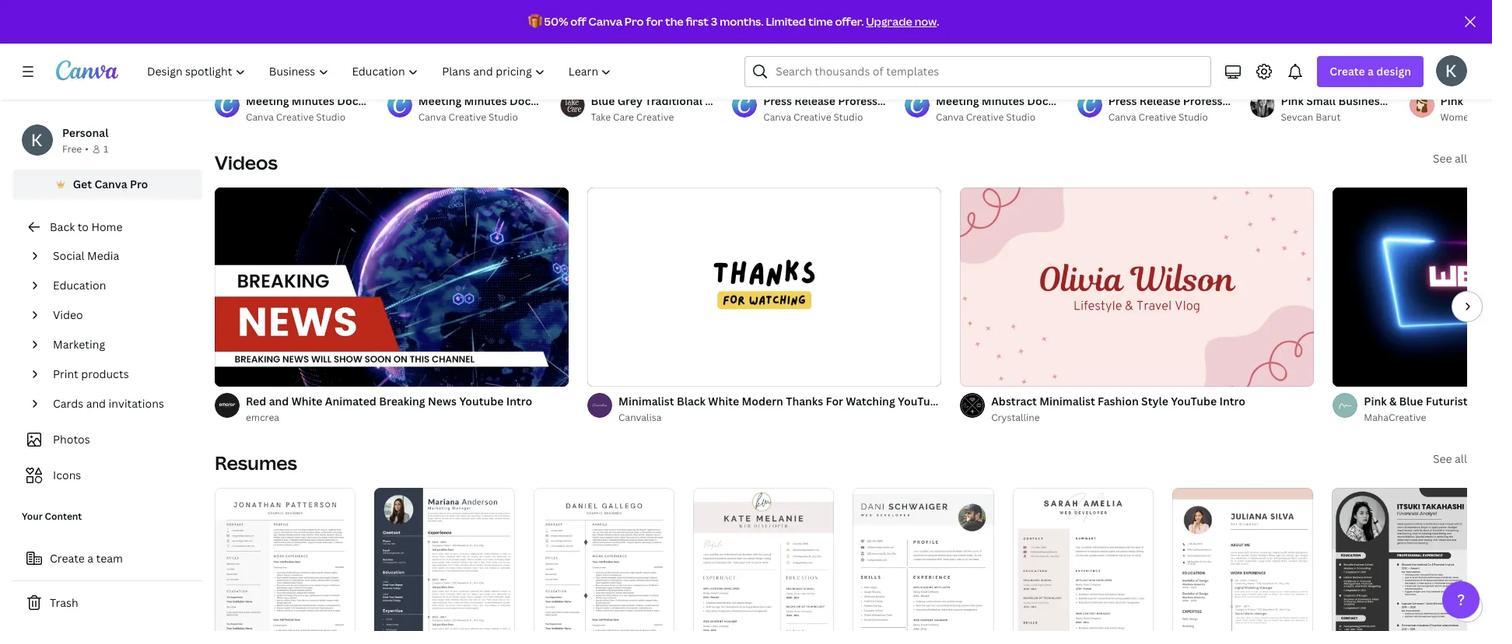 Task type: describe. For each thing, give the bounding box(es) containing it.
pink & blue futuristic ga link
[[1364, 393, 1493, 410]]

get canva pro
[[73, 177, 148, 191]]

intro inside red and white animated breaking news youtube intro emcrea
[[506, 394, 532, 409]]

see all link for resumes
[[1433, 451, 1468, 466]]

minimalist inside minimalist black white modern thanks for watching youtube outro video canvalisa
[[619, 394, 674, 409]]

design
[[1377, 64, 1412, 79]]

print
[[53, 367, 78, 381]]

team
[[96, 551, 123, 566]]

futuristic
[[1426, 394, 1477, 409]]

grey clean cv resume photo image
[[853, 488, 994, 631]]

your
[[22, 510, 43, 523]]

canva inside "button"
[[94, 177, 127, 191]]

sevcan
[[1281, 111, 1314, 124]]

pink table womenpunc
[[1441, 93, 1493, 124]]

back to home
[[50, 219, 123, 234]]

pink small business checklist a4 document image
[[1250, 0, 1391, 86]]

minimalist black white modern thanks for watching youtube outro video link
[[619, 393, 1011, 410]]

canva creative studio link for press release professional doc in beige green orange friendly corporate style "image" on the top right
[[1109, 110, 1232, 125]]

create a team button
[[12, 543, 202, 574]]

cards and invitations
[[53, 396, 164, 411]]

outro
[[946, 394, 977, 409]]

crystalline link
[[992, 410, 1315, 426]]

back
[[50, 219, 75, 234]]

canvalisa link
[[619, 410, 942, 426]]

emcrea
[[246, 411, 279, 424]]

abstract minimalist fashion style youtube intro link
[[992, 393, 1315, 410]]

canva creative studio for canva creative studio link for press release professional doc in purple pink gradient style 'image'
[[764, 111, 863, 124]]

upgrade now button
[[866, 14, 937, 29]]

womenpunc link
[[1441, 110, 1493, 125]]

Search search field
[[776, 57, 1202, 86]]

canva for press release professional doc in beige green orange friendly corporate style "image" on the top right
[[1109, 111, 1137, 124]]

print products
[[53, 367, 129, 381]]

care
[[613, 111, 634, 124]]

canva for meeting minutes doc in purple and black minimal lines scribbles style image on the left of the page
[[246, 111, 274, 124]]

&
[[1390, 394, 1397, 409]]

print products link
[[47, 360, 193, 389]]

mahacreative link
[[1364, 410, 1493, 426]]

social media
[[53, 248, 119, 263]]

get
[[73, 177, 92, 191]]

offer.
[[835, 14, 864, 29]]

see all for resumes
[[1433, 451, 1468, 466]]

canvalisa
[[619, 411, 662, 424]]

cards
[[53, 396, 83, 411]]

canva creative studio link for meeting minutes doc in purple and black minimal lines scribbles style image on the left of the page
[[246, 110, 369, 125]]

mahacreative
[[1364, 411, 1427, 424]]

now
[[915, 14, 937, 29]]

content
[[45, 510, 82, 523]]

pink for pink table
[[1441, 93, 1464, 108]]

modern
[[742, 394, 784, 409]]

blue grey traditional corporate 1:1 meeting agenda doc image
[[560, 0, 714, 86]]

studio for canva creative studio link for press release professional doc in purple pink gradient style 'image'
[[834, 111, 863, 124]]

all for videos
[[1455, 151, 1468, 166]]

meeting minutes doc in orange pastel yellow white professional gradients style image
[[905, 0, 1059, 86]]

canva creative studio link for 'meeting minutes doc in blue bright yellow grey bright modern style' image
[[418, 110, 541, 125]]

creative for 'meeting minutes doc in blue bright yellow grey bright modern style' image
[[449, 111, 486, 124]]

video link
[[47, 300, 193, 330]]

canva creative studio link for press release professional doc in purple pink gradient style 'image'
[[764, 110, 886, 125]]

studio for press release professional doc in beige green orange friendly corporate style "image" on the top right's canva creative studio link
[[1179, 111, 1208, 124]]

red
[[246, 394, 266, 409]]

canva for 'meeting minutes doc in blue bright yellow grey bright modern style' image
[[418, 111, 446, 124]]

3 creative from the left
[[636, 111, 674, 124]]

meeting minutes doc in purple and black minimal lines scribbles style image
[[215, 0, 369, 86]]

abstract
[[992, 394, 1037, 409]]

intro inside abstract minimalist fashion style youtube intro crystalline
[[1220, 394, 1246, 409]]

red and white animated breaking news youtube intro emcrea
[[246, 394, 532, 424]]

breaking
[[379, 394, 425, 409]]

fashion
[[1098, 394, 1139, 409]]

create for create a team
[[50, 551, 85, 566]]

education
[[53, 278, 106, 293]]

thanks
[[786, 394, 824, 409]]

watching
[[846, 394, 896, 409]]

minimalist modern professional cv resume image
[[1172, 488, 1313, 631]]

get canva pro button
[[12, 170, 202, 199]]

free •
[[62, 142, 89, 156]]

style
[[1142, 394, 1169, 409]]

the
[[665, 14, 684, 29]]

pink table link
[[1441, 93, 1493, 110]]

press release professional doc in beige green orange friendly corporate style image
[[1078, 0, 1232, 86]]

crystalline
[[992, 411, 1040, 424]]

canva creative studio for meeting minutes doc in orange pastel yellow white professional gradients style image canva creative studio link
[[936, 111, 1036, 124]]

•
[[85, 142, 89, 156]]

3
[[711, 14, 718, 29]]

black white minimalist cv resume image
[[374, 488, 515, 631]]

emcrea link
[[246, 410, 569, 426]]

pink for pink & blue futuristic ga
[[1364, 394, 1387, 409]]

0 horizontal spatial video
[[53, 307, 83, 322]]

see for resumes
[[1433, 451, 1453, 466]]

for
[[646, 14, 663, 29]]



Task type: vqa. For each thing, say whether or not it's contained in the screenshot.
Canva Assistant Icon
no



Task type: locate. For each thing, give the bounding box(es) containing it.
youtube
[[898, 394, 944, 409], [1171, 394, 1217, 409]]

3 canva creative studio from the left
[[764, 111, 863, 124]]

social
[[53, 248, 85, 263]]

marketing link
[[47, 330, 193, 360]]

a inside button
[[87, 551, 93, 566]]

.
[[937, 14, 940, 29]]

2 see all from the top
[[1433, 451, 1468, 466]]

0 vertical spatial pink
[[1441, 93, 1464, 108]]

create
[[1330, 64, 1366, 79], [50, 551, 85, 566]]

0 vertical spatial see all
[[1433, 151, 1468, 166]]

creative for meeting minutes doc in purple and black minimal lines scribbles style image on the left of the page
[[276, 111, 314, 124]]

1 canva creative studio link from the left
[[246, 110, 369, 125]]

0 horizontal spatial pink
[[1364, 394, 1387, 409]]

see all link down womenpunc link
[[1433, 151, 1468, 166]]

creative right care on the top of page
[[636, 111, 674, 124]]

intro
[[506, 394, 532, 409], [1220, 394, 1246, 409]]

free
[[62, 142, 82, 156]]

pink left &
[[1364, 394, 1387, 409]]

minimalist left fashion
[[1040, 394, 1095, 409]]

and for red
[[269, 394, 289, 409]]

pro
[[625, 14, 644, 29], [130, 177, 148, 191]]

home
[[91, 219, 123, 234]]

canva creative studio link down 'meeting minutes doc in blue bright yellow grey bright modern style' image
[[418, 110, 541, 125]]

4 canva creative studio from the left
[[936, 111, 1036, 124]]

resumes
[[215, 450, 297, 475]]

your content
[[22, 510, 82, 523]]

0 horizontal spatial and
[[86, 396, 106, 411]]

creative for press release professional doc in purple pink gradient style 'image'
[[794, 111, 832, 124]]

see for videos
[[1433, 151, 1453, 166]]

a left design
[[1368, 64, 1374, 79]]

all down the mahacreative link
[[1455, 451, 1468, 466]]

to
[[78, 219, 89, 234]]

minimalist
[[619, 394, 674, 409], [1040, 394, 1095, 409]]

pro left the for
[[625, 14, 644, 29]]

pink & blue futuristic ga mahacreative
[[1364, 394, 1493, 424]]

canva for meeting minutes doc in orange pastel yellow white professional gradients style image
[[936, 111, 964, 124]]

photos link
[[22, 425, 193, 454]]

1 horizontal spatial create
[[1330, 64, 1366, 79]]

1 vertical spatial see all
[[1433, 451, 1468, 466]]

canva creative studio down search search box
[[936, 111, 1036, 124]]

canva creative studio for canva creative studio link related to 'meeting minutes doc in blue bright yellow grey bright modern style' image
[[418, 111, 518, 124]]

creative for press release professional doc in beige green orange friendly corporate style "image" on the top right
[[1139, 111, 1177, 124]]

canva creative studio down press release professional doc in beige green orange friendly corporate style "image" on the top right
[[1109, 111, 1208, 124]]

0 vertical spatial see
[[1433, 151, 1453, 166]]

🎁 50% off canva pro for the first 3 months. limited time offer. upgrade now .
[[528, 14, 940, 29]]

blue
[[1400, 394, 1424, 409]]

1 vertical spatial see
[[1433, 451, 1453, 466]]

limited
[[766, 14, 806, 29]]

a inside "dropdown button"
[[1368, 64, 1374, 79]]

canva for press release professional doc in purple pink gradient style 'image'
[[764, 111, 792, 124]]

products
[[81, 367, 129, 381]]

and inside red and white animated breaking news youtube intro emcrea
[[269, 394, 289, 409]]

canva creative studio for meeting minutes doc in purple and black minimal lines scribbles style image on the left of the page's canva creative studio link
[[246, 111, 346, 124]]

2 minimalist white and grey professional resume image from the left
[[534, 488, 675, 631]]

see all link
[[1433, 151, 1468, 166], [1433, 451, 1468, 466]]

2 all from the top
[[1455, 451, 1468, 466]]

4 studio from the left
[[1006, 111, 1036, 124]]

1 horizontal spatial minimalist white and grey professional resume image
[[534, 488, 675, 631]]

gray simple profile resume image
[[1332, 488, 1473, 631]]

creative for meeting minutes doc in orange pastel yellow white professional gradients style image
[[966, 111, 1004, 124]]

take care creative
[[591, 111, 674, 124]]

sevcan barut link
[[1281, 110, 1391, 125]]

6 creative from the left
[[1139, 111, 1177, 124]]

top level navigation element
[[137, 56, 625, 87]]

canva creative studio link down search search box
[[936, 110, 1059, 125]]

see
[[1433, 151, 1453, 166], [1433, 451, 1453, 466]]

pink inside pink & blue futuristic ga mahacreative
[[1364, 394, 1387, 409]]

1 vertical spatial all
[[1455, 451, 1468, 466]]

white right black on the left of page
[[708, 394, 739, 409]]

3 studio from the left
[[834, 111, 863, 124]]

icons link
[[22, 461, 193, 490]]

1 creative from the left
[[276, 111, 314, 124]]

1 horizontal spatial minimalist
[[1040, 394, 1095, 409]]

None search field
[[745, 56, 1212, 87]]

1 all from the top
[[1455, 151, 1468, 166]]

youtube left outro
[[898, 394, 944, 409]]

and inside cards and invitations link
[[86, 396, 106, 411]]

1 canva creative studio from the left
[[246, 111, 346, 124]]

personal
[[62, 125, 108, 140]]

off
[[571, 14, 587, 29]]

1 minimalist white and grey professional resume image from the left
[[215, 488, 356, 631]]

0 vertical spatial video
[[53, 307, 83, 322]]

invitations
[[109, 396, 164, 411]]

0 horizontal spatial pro
[[130, 177, 148, 191]]

table
[[1466, 93, 1493, 108]]

education link
[[47, 271, 193, 300]]

1 vertical spatial a
[[87, 551, 93, 566]]

1 vertical spatial see all link
[[1433, 451, 1468, 466]]

0 vertical spatial pro
[[625, 14, 644, 29]]

canva creative studio for press release professional doc in beige green orange friendly corporate style "image" on the top right's canva creative studio link
[[1109, 111, 1208, 124]]

sevcan barut
[[1281, 111, 1341, 124]]

canva creative studio up videos at the top of page
[[246, 111, 346, 124]]

0 vertical spatial see all link
[[1433, 151, 1468, 166]]

and right "red"
[[269, 394, 289, 409]]

media
[[87, 248, 119, 263]]

2 creative from the left
[[449, 111, 486, 124]]

see all link down the mahacreative link
[[1433, 451, 1468, 466]]

1 horizontal spatial youtube
[[1171, 394, 1217, 409]]

1 horizontal spatial intro
[[1220, 394, 1246, 409]]

see all for videos
[[1433, 151, 1468, 166]]

canva creative studio link
[[246, 110, 369, 125], [418, 110, 541, 125], [764, 110, 886, 125], [936, 110, 1059, 125], [1109, 110, 1232, 125]]

black
[[677, 394, 706, 409]]

minimalist up canvalisa
[[619, 394, 674, 409]]

pink table of contents document image
[[1410, 0, 1493, 86]]

news
[[428, 394, 457, 409]]

1 studio from the left
[[316, 111, 346, 124]]

50%
[[544, 14, 568, 29]]

creative down 'meeting minutes doc in blue bright yellow grey bright modern style' image
[[449, 111, 486, 124]]

white for black
[[708, 394, 739, 409]]

1 vertical spatial pro
[[130, 177, 148, 191]]

social media link
[[47, 241, 193, 271]]

0 horizontal spatial a
[[87, 551, 93, 566]]

create for create a design
[[1330, 64, 1366, 79]]

create a design
[[1330, 64, 1412, 79]]

1 see from the top
[[1433, 151, 1453, 166]]

1 white from the left
[[292, 394, 323, 409]]

5 canva creative studio link from the left
[[1109, 110, 1232, 125]]

white
[[292, 394, 323, 409], [708, 394, 739, 409]]

0 horizontal spatial white
[[292, 394, 323, 409]]

meeting minutes doc in blue bright yellow grey bright modern style image
[[387, 0, 541, 86]]

1 horizontal spatial pink
[[1441, 93, 1464, 108]]

2 studio from the left
[[489, 111, 518, 124]]

white inside red and white animated breaking news youtube intro emcrea
[[292, 394, 323, 409]]

0 vertical spatial create
[[1330, 64, 1366, 79]]

ga
[[1480, 394, 1493, 409]]

time
[[809, 14, 833, 29]]

1 horizontal spatial white
[[708, 394, 739, 409]]

video
[[53, 307, 83, 322], [980, 394, 1011, 409]]

5 creative from the left
[[966, 111, 1004, 124]]

see down the mahacreative link
[[1433, 451, 1453, 466]]

2 white from the left
[[708, 394, 739, 409]]

video up marketing
[[53, 307, 83, 322]]

1 minimalist from the left
[[619, 394, 674, 409]]

youtube
[[459, 394, 504, 409]]

1
[[103, 142, 108, 156]]

take care creative link
[[591, 110, 714, 125]]

months.
[[720, 14, 764, 29]]

0 horizontal spatial create
[[50, 551, 85, 566]]

2 canva creative studio from the left
[[418, 111, 518, 124]]

press release professional doc in purple pink gradient style image
[[732, 0, 886, 86]]

minimalist clean signature cv resume image
[[694, 488, 835, 631]]

first
[[686, 14, 709, 29]]

1 horizontal spatial video
[[980, 394, 1011, 409]]

create inside create a team button
[[50, 551, 85, 566]]

abstract minimalist fashion style youtube intro crystalline
[[992, 394, 1246, 424]]

and for cards
[[86, 396, 106, 411]]

1 vertical spatial pink
[[1364, 394, 1387, 409]]

0 horizontal spatial youtube
[[898, 394, 944, 409]]

studio for meeting minutes doc in purple and black minimal lines scribbles style image on the left of the page's canva creative studio link
[[316, 111, 346, 124]]

2 minimalist from the left
[[1040, 394, 1095, 409]]

creative down search search box
[[966, 111, 1004, 124]]

creative down press release professional doc in beige green orange friendly corporate style "image" on the top right
[[1139, 111, 1177, 124]]

1 vertical spatial create
[[50, 551, 85, 566]]

youtube inside minimalist black white modern thanks for watching youtube outro video canvalisa
[[898, 394, 944, 409]]

photos
[[53, 432, 90, 447]]

pink inside the "pink table womenpunc"
[[1441, 93, 1464, 108]]

elegant minimalist cv resume image
[[1013, 488, 1154, 631]]

1 intro from the left
[[506, 394, 532, 409]]

and right "cards"
[[86, 396, 106, 411]]

1 horizontal spatial pro
[[625, 14, 644, 29]]

icons
[[53, 468, 81, 482]]

a left team
[[87, 551, 93, 566]]

3 canva creative studio link from the left
[[764, 110, 886, 125]]

see down womenpunc link
[[1433, 151, 1453, 166]]

womenpunc
[[1441, 111, 1493, 124]]

intro right style
[[1220, 394, 1246, 409]]

video up crystalline
[[980, 394, 1011, 409]]

white inside minimalist black white modern thanks for watching youtube outro video canvalisa
[[708, 394, 739, 409]]

2 see from the top
[[1433, 451, 1453, 466]]

2 intro from the left
[[1220, 394, 1246, 409]]

cards and invitations link
[[47, 389, 193, 419]]

studio
[[316, 111, 346, 124], [489, 111, 518, 124], [834, 111, 863, 124], [1006, 111, 1036, 124], [1179, 111, 1208, 124]]

2 canva creative studio link from the left
[[418, 110, 541, 125]]

studio for meeting minutes doc in orange pastel yellow white professional gradients style image canva creative studio link
[[1006, 111, 1036, 124]]

canva creative studio link up videos at the top of page
[[246, 110, 369, 125]]

0 vertical spatial a
[[1368, 64, 1374, 79]]

create a design button
[[1318, 56, 1424, 87]]

5 canva creative studio from the left
[[1109, 111, 1208, 124]]

all for resumes
[[1455, 451, 1468, 466]]

upgrade
[[866, 14, 913, 29]]

create left design
[[1330, 64, 1366, 79]]

0 horizontal spatial minimalist white and grey professional resume image
[[215, 488, 356, 631]]

canva creative studio down press release professional doc in purple pink gradient style 'image'
[[764, 111, 863, 124]]

and
[[269, 394, 289, 409], [86, 396, 106, 411]]

trash
[[50, 595, 78, 610]]

creative
[[276, 111, 314, 124], [449, 111, 486, 124], [636, 111, 674, 124], [794, 111, 832, 124], [966, 111, 1004, 124], [1139, 111, 1177, 124]]

1 horizontal spatial and
[[269, 394, 289, 409]]

minimalist white and grey professional resume image
[[215, 488, 356, 631], [534, 488, 675, 631]]

youtube right style
[[1171, 394, 1217, 409]]

red and white animated breaking news youtube intro link
[[246, 393, 569, 410]]

canva creative studio link down press release professional doc in beige green orange friendly corporate style "image" on the top right
[[1109, 110, 1232, 125]]

2 youtube from the left
[[1171, 394, 1217, 409]]

pro up the back to home link
[[130, 177, 148, 191]]

videos
[[215, 149, 278, 175]]

intro right youtube
[[506, 394, 532, 409]]

5 studio from the left
[[1179, 111, 1208, 124]]

see all link for videos
[[1433, 151, 1468, 166]]

see all down womenpunc link
[[1433, 151, 1468, 166]]

see all down the mahacreative link
[[1433, 451, 1468, 466]]

create down content
[[50, 551, 85, 566]]

see all
[[1433, 151, 1468, 166], [1433, 451, 1468, 466]]

0 vertical spatial all
[[1455, 151, 1468, 166]]

pink up womenpunc
[[1441, 93, 1464, 108]]

2 see all link from the top
[[1433, 451, 1468, 466]]

trash link
[[12, 588, 202, 619]]

marketing
[[53, 337, 105, 352]]

for
[[826, 394, 844, 409]]

youtube inside abstract minimalist fashion style youtube intro crystalline
[[1171, 394, 1217, 409]]

white for and
[[292, 394, 323, 409]]

1 see all link from the top
[[1433, 151, 1468, 166]]

video inside minimalist black white modern thanks for watching youtube outro video canvalisa
[[980, 394, 1011, 409]]

animated
[[325, 394, 377, 409]]

create inside create a design "dropdown button"
[[1330, 64, 1366, 79]]

minimalist inside abstract minimalist fashion style youtube intro crystalline
[[1040, 394, 1095, 409]]

1 youtube from the left
[[898, 394, 944, 409]]

all down womenpunc link
[[1455, 151, 1468, 166]]

1 see all from the top
[[1433, 151, 1468, 166]]

creative up videos at the top of page
[[276, 111, 314, 124]]

4 canva creative studio link from the left
[[936, 110, 1059, 125]]

0 horizontal spatial minimalist
[[619, 394, 674, 409]]

back to home link
[[12, 212, 202, 243]]

canva creative studio down 'meeting minutes doc in blue bright yellow grey bright modern style' image
[[418, 111, 518, 124]]

canva creative studio link down press release professional doc in purple pink gradient style 'image'
[[764, 110, 886, 125]]

a for design
[[1368, 64, 1374, 79]]

studio for canva creative studio link related to 'meeting minutes doc in blue bright yellow grey bright modern style' image
[[489, 111, 518, 124]]

🎁
[[528, 14, 542, 29]]

1 horizontal spatial a
[[1368, 64, 1374, 79]]

canva creative studio link for meeting minutes doc in orange pastel yellow white professional gradients style image
[[936, 110, 1059, 125]]

all
[[1455, 151, 1468, 166], [1455, 451, 1468, 466]]

barut
[[1316, 111, 1341, 124]]

kendall parks image
[[1437, 55, 1468, 86]]

create a team
[[50, 551, 123, 566]]

0 horizontal spatial intro
[[506, 394, 532, 409]]

4 creative from the left
[[794, 111, 832, 124]]

creative down press release professional doc in purple pink gradient style 'image'
[[794, 111, 832, 124]]

1 vertical spatial video
[[980, 394, 1011, 409]]

take
[[591, 111, 611, 124]]

a for team
[[87, 551, 93, 566]]

white left animated
[[292, 394, 323, 409]]

pro inside "get canva pro" "button"
[[130, 177, 148, 191]]



